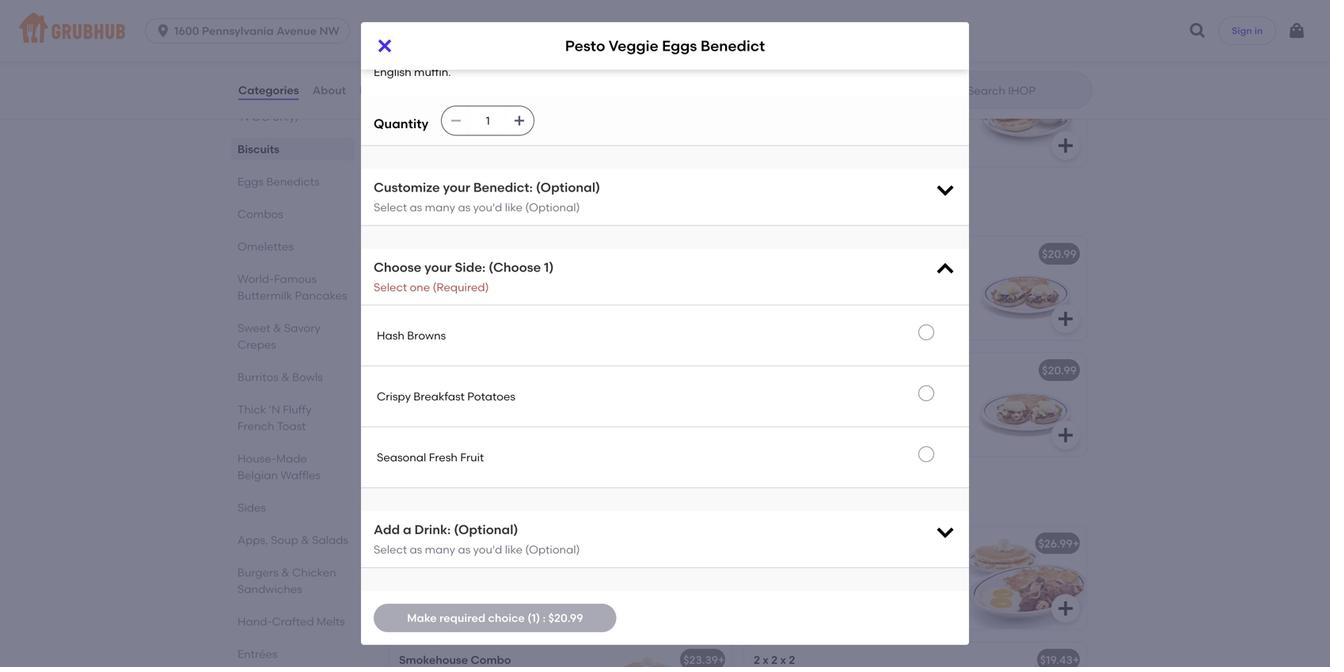 Task type: describe. For each thing, give the bounding box(es) containing it.
pancakes. inside sirloin steak tips* with grilled onions & mushrooms. served with 2 eggs* your way, golden hash browns & 2 fluffy buttermilk pancakes.
[[841, 608, 896, 622]]

chopped
[[783, 302, 832, 316]]

entrées
[[238, 648, 278, 662]]

0 vertical spatial buttermilk
[[781, 74, 838, 88]]

0 vertical spatial sautéed spinach, mushrooms, roasted cherry tomatoes, nut-free pesto, poached eggs* & hollandaise on an english muffin.
[[374, 49, 953, 79]]

crafted
[[272, 616, 314, 629]]

1 vertical spatial sautéed spinach, mushrooms, roasted cherry tomatoes, nut-free pesto, poached eggs* & hollandaise on an english muffin.
[[754, 386, 948, 448]]

1 vertical spatial combos
[[387, 490, 456, 510]]

0 horizontal spatial veggie
[[609, 37, 659, 55]]

poached inside black forest ham, poached eggs* & hollandaise on an english muffin.
[[495, 386, 544, 400]]

go
[[252, 110, 270, 124]]

about button
[[312, 62, 347, 119]]

fresh for seasonal
[[429, 451, 458, 465]]

famous
[[274, 273, 317, 286]]

burritos & bowls
[[238, 371, 323, 384]]

$26.99 +
[[1039, 537, 1080, 551]]

fresh for new
[[426, 74, 456, 88]]

pesto veggie eggs benedict image
[[968, 353, 1087, 456]]

bourbon
[[399, 248, 446, 261]]

thick-
[[485, 592, 516, 606]]

1 x from the left
[[763, 654, 769, 667]]

poached inside smoky bourbon bacon jam, hickory- smoked bacon, poached eggs* & hollandaise on an english muffin.
[[485, 286, 534, 300]]

one
[[410, 281, 430, 294]]

smokehouse combo
[[399, 654, 511, 667]]

forest
[[432, 386, 462, 400]]

browns.
[[428, 145, 470, 158]]

pennsylvania
[[202, 24, 274, 38]]

fire-roasted poblano peppers, red bell peppers & onions, shredded beef, chopped serrano peppers, poached eggs* & poblano hollandaise on an english muffin.
[[754, 270, 938, 348]]

0 horizontal spatial nut-
[[677, 49, 699, 63]]

an inside smoky bourbon bacon jam, hickory- smoked bacon, poached eggs* & hollandaise on an english muffin.
[[480, 302, 495, 316]]

you'd for drink:
[[473, 544, 503, 557]]

biscuit inside fresh strawberries & cream biscuit with 2 eggs*, 2 hickory-smoked bacon strips or pork sausage links & hash browns.
[[552, 96, 588, 110]]

eggs down customize
[[387, 200, 427, 220]]

strips
[[437, 129, 466, 142]]

bacon inside two eggs* your way, 2 custom cured hickory-smoked bacon strips, 2 pork sausage links, 2 thick-cut pieces of ham, golden hash browns & 2 fluffy buttermilk pancakes.
[[488, 576, 522, 589]]

strips,
[[525, 576, 557, 589]]

$17.99 +
[[688, 74, 725, 88]]

buttermilk inside world-famous buttermilk pancakes
[[238, 289, 292, 303]]

eggs* inside fire-roasted poblano peppers, red bell peppers & onions, shredded beef, chopped serrano peppers, poached eggs* & poblano hollandaise on an english muffin.
[[806, 318, 837, 332]]

browns inside sirloin steak tips* with grilled onions & mushrooms. served with 2 eggs* your way, golden hash browns & 2 fluffy buttermilk pancakes.
[[876, 592, 915, 606]]

you'd for benedict:
[[473, 201, 503, 214]]

crepes
[[238, 338, 276, 352]]

0 horizontal spatial free
[[699, 49, 720, 63]]

breakfast sampler
[[399, 537, 500, 551]]

0 vertical spatial eggs benedicts
[[238, 175, 320, 189]]

(optional) down links
[[536, 180, 601, 195]]

house-made belgian waffles
[[238, 452, 321, 482]]

choice
[[488, 612, 525, 625]]

smoked inside two eggs* your way, 2 custom cured hickory-smoked bacon strips, 2 pork sausage links, 2 thick-cut pieces of ham, golden hash browns & 2 fluffy buttermilk pancakes.
[[443, 576, 485, 589]]

sign
[[1233, 25, 1253, 36]]

smokehouse combo image
[[613, 643, 732, 668]]

+ for $23.39
[[719, 654, 725, 667]]

1 vertical spatial benedicts
[[431, 200, 515, 220]]

beef,
[[754, 302, 781, 316]]

buttermilk inside sirloin steak tips* with grilled onions & mushrooms. served with 2 eggs* your way, golden hash browns & 2 fluffy buttermilk pancakes.
[[783, 608, 838, 622]]

pork inside fresh strawberries & cream biscuit with 2 eggs*, 2 hickory-smoked bacon strips or pork sausage links & hash browns.
[[482, 129, 506, 142]]

breakfast sampler image
[[613, 527, 732, 630]]

muffin. inside fire-roasted poblano peppers, red bell peppers & onions, shredded beef, chopped serrano peppers, poached eggs* & poblano hollandaise on an english muffin.
[[893, 334, 930, 348]]

your inside sirloin steak tips* with grilled onions & mushrooms. served with 2 eggs* your way, golden hash browns & 2 fluffy buttermilk pancakes.
[[754, 592, 778, 606]]

strawberries inside fresh strawberries & cream biscuit with 2 eggs*, 2 hickory-smoked bacon strips or pork sausage links & hash browns.
[[431, 96, 498, 110]]

hand-crafted melts
[[238, 616, 345, 629]]

on inside fire-roasted poblano peppers, red bell peppers & onions, shredded beef, chopped serrano peppers, poached eggs* & poblano hollandaise on an english muffin.
[[819, 334, 833, 348]]

reviews button
[[359, 62, 405, 119]]

$19.43
[[1041, 654, 1073, 667]]

spicy
[[754, 248, 784, 261]]

as up bacon
[[458, 201, 471, 214]]

bell
[[754, 286, 773, 300]]

(optional) right drink:
[[454, 523, 518, 538]]

many for your
[[425, 201, 456, 214]]

0 horizontal spatial combos
[[238, 208, 284, 221]]

reviews
[[360, 83, 404, 97]]

thick
[[238, 403, 266, 417]]

$20.99 for fire-roasted poblano peppers, red bell peppers & onions, shredded beef, chopped serrano peppers, poached eggs* & poblano hollandaise on an english muffin.
[[1043, 248, 1077, 261]]

sausage inside fresh strawberries & cream biscuit with 2 eggs*, 2 hickory-smoked bacon strips or pork sausage links & hash browns.
[[509, 129, 554, 142]]

0 horizontal spatial sautéed
[[374, 49, 419, 63]]

warm
[[754, 96, 787, 110]]

served
[[754, 113, 790, 126]]

with inside warm & flaky buttermilk biscuit served with whipped real butter.
[[793, 113, 815, 126]]

search icon image
[[943, 81, 962, 100]]

2 vertical spatial poblano
[[850, 318, 895, 332]]

2 vertical spatial roasted
[[754, 402, 796, 416]]

pork inside two eggs* your way, 2 custom cured hickory-smoked bacon strips, 2 pork sausage links, 2 thick-cut pieces of ham, golden hash browns & 2 fluffy buttermilk pancakes.
[[568, 576, 592, 589]]

1 vertical spatial poblano
[[823, 270, 867, 283]]

shredded
[[875, 286, 926, 300]]

new for new buttermilk biscuit
[[754, 74, 779, 88]]

smoked inside smoky bourbon bacon jam, hickory- smoked bacon, poached eggs* & hollandaise on an english muffin.
[[399, 286, 442, 300]]

your inside the customize your benedict: (optional) select as many as you'd like (optional)
[[443, 180, 471, 195]]

$20.99 for sautéed spinach, mushrooms, roasted cherry tomatoes, nut-free pesto, poached eggs* & hollandaise on an english muffin.
[[1043, 364, 1077, 377]]

'n inside family feasts (ihop 'n go only)
[[238, 110, 249, 124]]

flaky
[[801, 96, 828, 110]]

classic eggs benedict image
[[613, 353, 732, 456]]

bacon
[[448, 248, 483, 261]]

way, inside sirloin steak tips* with grilled onions & mushrooms. served with 2 eggs* your way, golden hash browns & 2 fluffy buttermilk pancakes.
[[780, 592, 805, 606]]

0 vertical spatial pesto
[[565, 37, 606, 55]]

fluffy inside two eggs* your way, 2 custom cured hickory-smoked bacon strips, 2 pork sausage links, 2 thick-cut pieces of ham, golden hash browns & 2 fluffy buttermilk pancakes.
[[560, 608, 586, 622]]

black forest ham, poached eggs* & hollandaise on an english muffin.
[[399, 386, 588, 416]]

'n inside thick 'n fluffy french toast
[[269, 403, 280, 417]]

serrano
[[835, 302, 877, 316]]

spicy poblano eggs benedict
[[754, 248, 913, 261]]

english inside black forest ham, poached eggs* & hollandaise on an english muffin.
[[497, 402, 535, 416]]

breakfast inside button
[[414, 390, 465, 404]]

$23.39
[[684, 654, 719, 667]]

1 vertical spatial peppers,
[[880, 302, 927, 316]]

english inside smoky bourbon bacon jam, hickory- smoked bacon, poached eggs* & hollandaise on an english muffin.
[[497, 302, 535, 316]]

bourbon bacon jam eggs benedict
[[399, 248, 591, 261]]

english inside fire-roasted poblano peppers, red bell peppers & onions, shredded beef, chopped serrano peppers, poached eggs* & poblano hollandaise on an english muffin.
[[852, 334, 890, 348]]

jam
[[486, 248, 511, 261]]

in
[[1255, 25, 1264, 36]]

new fresh strawberries & cream biscuit image
[[968, 0, 1087, 50]]

hash browns button
[[361, 306, 970, 366]]

side:
[[455, 260, 486, 275]]

eggs up the $17.99
[[662, 37, 697, 55]]

your inside choose your side:  (choose 1) select one (required)
[[425, 260, 452, 275]]

eggs* inside sirloin steak tips* with grilled onions & mushrooms. served with 2 eggs* your way, golden hash browns & 2 fluffy buttermilk pancakes.
[[907, 576, 939, 589]]

add
[[374, 523, 400, 538]]

1 vertical spatial breakfast
[[399, 537, 452, 551]]

cut
[[516, 592, 533, 606]]

only)
[[273, 110, 299, 124]]

(choose
[[489, 260, 541, 275]]

new fresh strawberries & cream biscuit combo
[[399, 74, 661, 88]]

$23.39 +
[[684, 654, 725, 667]]

melts
[[317, 616, 345, 629]]

& inside burgers & chicken sandwiches
[[281, 566, 290, 580]]

1600
[[174, 24, 199, 38]]

crispy breakfast potatoes
[[377, 390, 516, 404]]

salads
[[312, 534, 349, 547]]

(ihop
[[313, 93, 344, 107]]

smoked inside fresh strawberries & cream biscuit with 2 eggs*, 2 hickory-smoked bacon strips or pork sausage links & hash browns.
[[521, 113, 563, 126]]

eggs up onions,
[[835, 248, 861, 261]]

hickory- inside smoky bourbon bacon jam, hickory- smoked bacon, poached eggs* & hollandaise on an english muffin.
[[550, 270, 593, 283]]

buttermilk inside warm & flaky buttermilk biscuit served with whipped real butter.
[[831, 96, 886, 110]]

buttermilk inside two eggs* your way, 2 custom cured hickory-smoked bacon strips, 2 pork sausage links, 2 thick-cut pieces of ham, golden hash browns & 2 fluffy buttermilk pancakes.
[[399, 624, 454, 638]]

bacon inside smoky bourbon bacon jam, hickory- smoked bacon, poached eggs* & hollandaise on an english muffin.
[[486, 270, 521, 283]]

quantity
[[374, 116, 429, 131]]

fresh inside fresh strawberries & cream biscuit with 2 eggs*, 2 hickory-smoked bacon strips or pork sausage links & hash browns.
[[399, 96, 428, 110]]

savory
[[284, 322, 321, 335]]

on inside smoky bourbon bacon jam, hickory- smoked bacon, poached eggs* & hollandaise on an english muffin.
[[464, 302, 478, 316]]

browns inside two eggs* your way, 2 custom cured hickory-smoked bacon strips, 2 pork sausage links, 2 thick-cut pieces of ham, golden hash browns & 2 fluffy buttermilk pancakes.
[[498, 608, 537, 622]]

your inside two eggs* your way, 2 custom cured hickory-smoked bacon strips, 2 pork sausage links, 2 thick-cut pieces of ham, golden hash browns & 2 fluffy buttermilk pancakes.
[[457, 560, 481, 573]]

golden inside two eggs* your way, 2 custom cured hickory-smoked bacon strips, 2 pork sausage links, 2 thick-cut pieces of ham, golden hash browns & 2 fluffy buttermilk pancakes.
[[429, 608, 467, 622]]

crispy
[[377, 390, 411, 404]]

poached inside fire-roasted poblano peppers, red bell peppers & onions, shredded beef, chopped serrano peppers, poached eggs* & poblano hollandaise on an english muffin.
[[754, 318, 803, 332]]

$17.99
[[688, 74, 719, 88]]

omelettes
[[238, 240, 294, 254]]

muffin. inside smoky bourbon bacon jam, hickory- smoked bacon, poached eggs* & hollandaise on an english muffin.
[[538, 302, 575, 316]]

drink:
[[415, 523, 451, 538]]

2 x from the left
[[781, 654, 787, 667]]

0 vertical spatial roasted
[[539, 49, 580, 63]]

$20.39
[[687, 364, 723, 377]]

crispy breakfast potatoes button
[[361, 367, 970, 427]]

as up two
[[410, 544, 422, 557]]

eggs* inside two eggs* your way, 2 custom cured hickory-smoked bacon strips, 2 pork sausage links, 2 thick-cut pieces of ham, golden hash browns & 2 fluffy buttermilk pancakes.
[[423, 560, 455, 573]]

benedict:
[[474, 180, 533, 195]]

1 vertical spatial tomatoes,
[[835, 402, 890, 416]]

select for add
[[374, 544, 407, 557]]

+ for $19.43
[[1073, 654, 1080, 667]]

black
[[399, 386, 429, 400]]

red
[[920, 270, 938, 283]]

1 horizontal spatial free
[[915, 402, 936, 416]]

biscuits
[[238, 143, 280, 156]]

1600 pennsylvania avenue nw
[[174, 24, 340, 38]]

bacon inside fresh strawberries & cream biscuit with 2 eggs*, 2 hickory-smoked bacon strips or pork sausage links & hash browns.
[[399, 129, 434, 142]]

seasonal
[[377, 451, 426, 465]]

1 vertical spatial nut-
[[893, 402, 915, 416]]

two eggs* your way, 2 custom cured hickory-smoked bacon strips, 2 pork sausage links, 2 thick-cut pieces of ham, golden hash browns & 2 fluffy buttermilk pancakes.
[[399, 560, 593, 638]]

0 horizontal spatial tomatoes,
[[620, 49, 674, 63]]

family
[[238, 93, 273, 107]]

whipped
[[818, 113, 865, 126]]

choose
[[374, 260, 422, 275]]

eggs down biscuits at the left of page
[[238, 175, 264, 189]]



Task type: locate. For each thing, give the bounding box(es) containing it.
tomatoes,
[[620, 49, 674, 63], [835, 402, 890, 416]]

benedict up the potatoes
[[471, 364, 520, 377]]

roasted inside fire-roasted poblano peppers, red bell peppers & onions, shredded beef, chopped serrano peppers, poached eggs* & poblano hollandaise on an english muffin.
[[778, 270, 820, 283]]

1 you'd from the top
[[473, 201, 503, 214]]

& inside warm & flaky buttermilk biscuit served with whipped real butter.
[[790, 96, 798, 110]]

smoked down smoky
[[399, 286, 442, 300]]

select down "add"
[[374, 544, 407, 557]]

1 vertical spatial pesto
[[754, 364, 785, 377]]

strawberries
[[458, 74, 528, 88], [431, 96, 498, 110]]

a
[[403, 523, 412, 538]]

2 vertical spatial hash
[[470, 608, 496, 622]]

seasonal fresh fruit
[[377, 451, 484, 465]]

smoked up links
[[521, 113, 563, 126]]

1 vertical spatial many
[[425, 544, 456, 557]]

$20.99 for smoky bourbon bacon jam, hickory- smoked bacon, poached eggs* & hollandaise on an english muffin.
[[688, 248, 723, 261]]

Search IHOP search field
[[967, 83, 1088, 98]]

1 vertical spatial pancakes.
[[457, 624, 512, 638]]

svg image inside 1600 pennsylvania avenue nw button
[[155, 23, 171, 39]]

family feasts (ihop 'n go only)
[[238, 93, 344, 124]]

fire-
[[754, 270, 778, 283]]

1 new from the left
[[399, 74, 424, 88]]

benedicts down benedict:
[[431, 200, 515, 220]]

belgian
[[238, 469, 278, 482]]

1 horizontal spatial buttermilk
[[781, 74, 838, 88]]

combo down main navigation navigation
[[621, 74, 661, 88]]

pesto up new fresh strawberries & cream biscuit combo
[[565, 37, 606, 55]]

0 vertical spatial way,
[[483, 560, 508, 573]]

make required choice (1) : $20.99
[[407, 612, 584, 625]]

bourbon bacon jam eggs benedict image
[[613, 237, 732, 340]]

pork right the "or"
[[482, 129, 506, 142]]

sweet
[[238, 322, 271, 335]]

0 horizontal spatial ham,
[[399, 608, 427, 622]]

feasts
[[275, 93, 310, 107]]

you'd inside the customize your benedict: (optional) select as many as you'd like (optional)
[[473, 201, 503, 214]]

world-
[[238, 273, 274, 286]]

main navigation navigation
[[0, 0, 1331, 62]]

eggs* inside black forest ham, poached eggs* & hollandaise on an english muffin.
[[546, 386, 577, 400]]

1 like from the top
[[505, 201, 523, 214]]

golden down links,
[[429, 608, 467, 622]]

benedicts down biscuits at the left of page
[[266, 175, 320, 189]]

veggie up new fresh strawberries & cream biscuit combo image
[[609, 37, 659, 55]]

combos
[[238, 208, 284, 221], [387, 490, 456, 510]]

muffin. inside black forest ham, poached eggs* & hollandaise on an english muffin.
[[538, 402, 575, 416]]

sausage up make
[[399, 592, 445, 606]]

1 horizontal spatial pork
[[568, 576, 592, 589]]

combo down make required choice (1) : $20.99
[[471, 654, 511, 667]]

1 vertical spatial sausage
[[399, 592, 445, 606]]

$20.99
[[688, 248, 723, 261], [1043, 248, 1077, 261], [1043, 364, 1077, 377], [549, 612, 584, 625]]

0 horizontal spatial golden
[[429, 608, 467, 622]]

ham, down classic eggs benedict
[[465, 386, 492, 400]]

1 vertical spatial mushrooms,
[[850, 386, 916, 400]]

combos up the omelettes
[[238, 208, 284, 221]]

tips*
[[821, 560, 845, 573]]

pork up of
[[568, 576, 592, 589]]

hickory- inside fresh strawberries & cream biscuit with 2 eggs*, 2 hickory-smoked bacon strips or pork sausage links & hash browns.
[[478, 113, 521, 126]]

hollandaise inside fire-roasted poblano peppers, red bell peppers & onions, shredded beef, chopped serrano peppers, poached eggs* & poblano hollandaise on an english muffin.
[[754, 334, 816, 348]]

0 vertical spatial combos
[[238, 208, 284, 221]]

0 vertical spatial buttermilk
[[831, 96, 886, 110]]

1600 pennsylvania avenue nw button
[[145, 18, 356, 44]]

pesto veggie eggs benedict
[[565, 37, 766, 55], [754, 364, 906, 377]]

poached
[[758, 49, 807, 63], [485, 286, 534, 300], [754, 318, 803, 332], [495, 386, 544, 400], [790, 419, 839, 432]]

'n
[[238, 110, 249, 124], [269, 403, 280, 417]]

1 horizontal spatial spinach,
[[802, 386, 848, 400]]

ham, inside black forest ham, poached eggs* & hollandaise on an english muffin.
[[465, 386, 492, 400]]

on inside black forest ham, poached eggs* & hollandaise on an english muffin.
[[464, 402, 478, 416]]

1 horizontal spatial hickory-
[[478, 113, 521, 126]]

svg image
[[155, 23, 171, 39], [450, 114, 463, 127], [935, 179, 957, 201], [935, 521, 957, 544], [1057, 600, 1076, 619]]

hash down quantity
[[399, 145, 425, 158]]

an inside black forest ham, poached eggs* & hollandaise on an english muffin.
[[480, 402, 495, 416]]

0 vertical spatial breakfast
[[414, 390, 465, 404]]

many inside add a drink: (optional) select as many as you'd like (optional)
[[425, 544, 456, 557]]

2
[[424, 113, 431, 126], [469, 113, 475, 126], [510, 560, 516, 573], [559, 576, 565, 589], [899, 576, 905, 589], [476, 592, 482, 606], [929, 592, 935, 606], [551, 608, 557, 622], [754, 654, 761, 667], [772, 654, 778, 667], [789, 654, 796, 667]]

sirloin
[[754, 560, 787, 573]]

with up the served
[[848, 560, 870, 573]]

1 vertical spatial spinach,
[[802, 386, 848, 400]]

1 horizontal spatial new
[[754, 74, 779, 88]]

made
[[276, 452, 307, 466]]

fluffy inside sirloin steak tips* with grilled onions & mushrooms. served with 2 eggs* your way, golden hash browns & 2 fluffy buttermilk pancakes.
[[754, 608, 781, 622]]

way, inside two eggs* your way, 2 custom cured hickory-smoked bacon strips, 2 pork sausage links, 2 thick-cut pieces of ham, golden hash browns & 2 fluffy buttermilk pancakes.
[[483, 560, 508, 573]]

thick 'n fluffy french toast
[[238, 403, 312, 433]]

hash
[[399, 145, 425, 158], [847, 592, 873, 606], [470, 608, 496, 622]]

way, down sampler
[[483, 560, 508, 573]]

real
[[867, 113, 888, 126]]

add a drink: (optional) select as many as you'd like (optional)
[[374, 523, 580, 557]]

toast
[[277, 420, 306, 433]]

pancakes. down the served
[[841, 608, 896, 622]]

hickory- up the "or"
[[478, 113, 521, 126]]

combos up drink:
[[387, 490, 456, 510]]

sign in
[[1233, 25, 1264, 36]]

browns down cut
[[498, 608, 537, 622]]

0 vertical spatial strawberries
[[458, 74, 528, 88]]

hash down thick-
[[470, 608, 496, 622]]

0 horizontal spatial hickory-
[[399, 576, 443, 589]]

select inside choose your side:  (choose 1) select one (required)
[[374, 281, 407, 294]]

waffles
[[281, 469, 321, 482]]

2 vertical spatial bacon
[[488, 576, 522, 589]]

benedict up $17.99 +
[[701, 37, 766, 55]]

ham, inside two eggs* your way, 2 custom cured hickory-smoked bacon strips, 2 pork sausage links, 2 thick-cut pieces of ham, golden hash browns & 2 fluffy buttermilk pancakes.
[[399, 608, 427, 622]]

two
[[399, 560, 421, 573]]

0 vertical spatial tomatoes,
[[620, 49, 674, 63]]

new up warm
[[754, 74, 779, 88]]

spicy poblano eggs benedict image
[[968, 237, 1087, 340]]

new
[[399, 74, 424, 88], [754, 74, 779, 88]]

1 vertical spatial cream
[[512, 96, 550, 110]]

benedict up shredded
[[864, 248, 913, 261]]

0 horizontal spatial browns
[[498, 608, 537, 622]]

'n left the go
[[238, 110, 249, 124]]

pesto veggie eggs benedict down fire-roasted poblano peppers, red bell peppers & onions, shredded beef, chopped serrano peppers, poached eggs* & poblano hollandaise on an english muffin. in the right of the page
[[754, 364, 906, 377]]

1 vertical spatial cherry
[[798, 402, 832, 416]]

like down benedict:
[[505, 201, 523, 214]]

0 vertical spatial many
[[425, 201, 456, 214]]

0 horizontal spatial way,
[[483, 560, 508, 573]]

2 x 2 x 2 image
[[968, 643, 1087, 668]]

like for drink:
[[505, 544, 523, 557]]

you'd up two eggs* your way, 2 custom cured hickory-smoked bacon strips, 2 pork sausage links, 2 thick-cut pieces of ham, golden hash browns & 2 fluffy buttermilk pancakes.
[[473, 544, 503, 557]]

eggs benedicts up bacon
[[387, 200, 515, 220]]

1 horizontal spatial sautéed
[[754, 386, 800, 400]]

your down sampler
[[457, 560, 481, 573]]

benedict
[[701, 37, 766, 55], [543, 248, 591, 261], [864, 248, 913, 261], [471, 364, 520, 377], [857, 364, 906, 377]]

0 horizontal spatial sausage
[[399, 592, 445, 606]]

1 vertical spatial browns
[[498, 608, 537, 622]]

2 like from the top
[[505, 544, 523, 557]]

0 vertical spatial poblano
[[787, 248, 832, 261]]

many inside the customize your benedict: (optional) select as many as you'd like (optional)
[[425, 201, 456, 214]]

0 vertical spatial browns
[[876, 592, 915, 606]]

many
[[425, 201, 456, 214], [425, 544, 456, 557]]

(optional)
[[536, 180, 601, 195], [526, 201, 580, 214], [454, 523, 518, 538], [526, 544, 580, 557]]

pancakes. down thick-
[[457, 624, 512, 638]]

1 vertical spatial buttermilk
[[238, 289, 292, 303]]

house-
[[238, 452, 276, 466]]

0 vertical spatial you'd
[[473, 201, 503, 214]]

peppers, up shredded
[[870, 270, 917, 283]]

1 horizontal spatial pancakes.
[[841, 608, 896, 622]]

with down flaky
[[793, 113, 815, 126]]

0 vertical spatial sautéed
[[374, 49, 419, 63]]

pesto down beef,
[[754, 364, 785, 377]]

1 vertical spatial free
[[915, 402, 936, 416]]

steak
[[789, 560, 818, 573]]

way,
[[483, 560, 508, 573], [780, 592, 805, 606]]

fluffy down of
[[560, 608, 586, 622]]

hash inside fresh strawberries & cream biscuit with 2 eggs*, 2 hickory-smoked bacon strips or pork sausage links & hash browns.
[[399, 145, 425, 158]]

browns down grilled
[[876, 592, 915, 606]]

1 fluffy from the left
[[560, 608, 586, 622]]

new buttermilk biscuit image
[[968, 63, 1087, 166]]

1 vertical spatial hash
[[847, 592, 873, 606]]

0 horizontal spatial pork
[[482, 129, 506, 142]]

select down customize
[[374, 201, 407, 214]]

select down choose
[[374, 281, 407, 294]]

ham,
[[465, 386, 492, 400], [399, 608, 427, 622]]

hash inside sirloin steak tips* with grilled onions & mushrooms. served with 2 eggs* your way, golden hash browns & 2 fluffy buttermilk pancakes.
[[847, 592, 873, 606]]

your down browns.
[[443, 180, 471, 195]]

2 you'd from the top
[[473, 544, 503, 557]]

select inside add a drink: (optional) select as many as you'd like (optional)
[[374, 544, 407, 557]]

0 vertical spatial spinach,
[[422, 49, 468, 63]]

you'd inside add a drink: (optional) select as many as you'd like (optional)
[[473, 544, 503, 557]]

as
[[410, 201, 422, 214], [458, 201, 471, 214], [410, 544, 422, 557], [458, 544, 471, 557]]

2 horizontal spatial hash
[[847, 592, 873, 606]]

pancakes.
[[841, 608, 896, 622], [457, 624, 512, 638]]

peppers, down shredded
[[880, 302, 927, 316]]

0 horizontal spatial spinach,
[[422, 49, 468, 63]]

cream down new fresh strawberries & cream biscuit combo
[[512, 96, 550, 110]]

1 vertical spatial you'd
[[473, 544, 503, 557]]

cream inside fresh strawberries & cream biscuit with 2 eggs*, 2 hickory-smoked bacon strips or pork sausage links & hash browns.
[[512, 96, 550, 110]]

2 vertical spatial buttermilk
[[399, 624, 454, 638]]

1 vertical spatial pesto,
[[754, 419, 787, 432]]

0 vertical spatial hickory-
[[478, 113, 521, 126]]

:
[[543, 612, 546, 625]]

veggie down chopped at top right
[[787, 364, 825, 377]]

fresh up eggs*,
[[426, 74, 456, 88]]

sweet & savory crepes
[[238, 322, 321, 352]]

sausage
[[509, 129, 554, 142], [399, 592, 445, 606]]

1 horizontal spatial nut-
[[893, 402, 915, 416]]

+ for $17.99
[[719, 74, 725, 88]]

sirloin steak tips* with grilled onions & mushrooms. served with 2 eggs* your way, golden hash browns & 2 fluffy buttermilk pancakes.
[[754, 560, 944, 622]]

strawberries up eggs*,
[[431, 96, 498, 110]]

2 select from the top
[[374, 281, 407, 294]]

3 select from the top
[[374, 544, 407, 557]]

butter.
[[891, 113, 926, 126]]

eggs* inside smoky bourbon bacon jam, hickory- smoked bacon, poached eggs* & hollandaise on an english muffin.
[[536, 286, 567, 300]]

0 horizontal spatial pancakes.
[[457, 624, 512, 638]]

0 horizontal spatial combo
[[471, 654, 511, 667]]

fresh inside button
[[429, 451, 458, 465]]

with left eggs*,
[[399, 113, 422, 126]]

like inside add a drink: (optional) select as many as you'd like (optional)
[[505, 544, 523, 557]]

as up links,
[[458, 544, 471, 557]]

smoked
[[521, 113, 563, 126], [399, 286, 442, 300], [443, 576, 485, 589]]

strawberries up input item quantity number field
[[458, 74, 528, 88]]

0 horizontal spatial 'n
[[238, 110, 249, 124]]

burritos
[[238, 371, 279, 384]]

customize
[[374, 180, 440, 195]]

0 vertical spatial smoked
[[521, 113, 563, 126]]

1 many from the top
[[425, 201, 456, 214]]

(optional) up custom
[[526, 544, 580, 557]]

1 horizontal spatial tomatoes,
[[835, 402, 890, 416]]

0 vertical spatial bacon
[[399, 129, 434, 142]]

+ for $26.99
[[1073, 537, 1080, 551]]

new buttermilk biscuit & gravy combo image
[[613, 0, 732, 50]]

'n right thick
[[269, 403, 280, 417]]

make
[[407, 612, 437, 625]]

eggs up jam,
[[513, 248, 540, 261]]

world-famous buttermilk pancakes
[[238, 273, 347, 303]]

eggs benedicts down biscuits at the left of page
[[238, 175, 320, 189]]

0 vertical spatial fresh
[[426, 74, 456, 88]]

your up one
[[425, 260, 452, 275]]

benedict up jam,
[[543, 248, 591, 261]]

peppers
[[776, 286, 821, 300]]

0 vertical spatial peppers,
[[870, 270, 917, 283]]

1 vertical spatial roasted
[[778, 270, 820, 283]]

hand-
[[238, 616, 272, 629]]

english
[[374, 65, 412, 79], [497, 302, 535, 316], [852, 334, 890, 348], [497, 402, 535, 416], [787, 435, 825, 448]]

1 vertical spatial buttermilk
[[783, 608, 838, 622]]

fresh left the fruit
[[429, 451, 458, 465]]

2 many from the top
[[425, 544, 456, 557]]

smoked up links,
[[443, 576, 485, 589]]

pieces
[[536, 592, 571, 606]]

1 vertical spatial ham,
[[399, 608, 427, 622]]

1)
[[544, 260, 554, 275]]

svg image
[[702, 20, 721, 39], [1189, 21, 1208, 40], [1288, 21, 1307, 40], [376, 36, 395, 55], [514, 114, 526, 127], [702, 136, 721, 155], [1057, 136, 1076, 155], [935, 259, 957, 281], [1057, 310, 1076, 329], [702, 426, 721, 445], [1057, 426, 1076, 445]]

sampler
[[455, 537, 500, 551]]

fruit
[[461, 451, 484, 465]]

bacon up thick-
[[488, 576, 522, 589]]

1 vertical spatial strawberries
[[431, 96, 498, 110]]

roasted
[[539, 49, 580, 63], [778, 270, 820, 283], [754, 402, 796, 416]]

2 horizontal spatial smoked
[[521, 113, 563, 126]]

you'd down benedict:
[[473, 201, 503, 214]]

peppers,
[[870, 270, 917, 283], [880, 302, 927, 316]]

1 vertical spatial smoked
[[399, 286, 442, 300]]

benedict down serrano
[[857, 364, 906, 377]]

ham, down two
[[399, 608, 427, 622]]

new fresh strawberries & cream biscuit combo image
[[613, 63, 732, 166]]

hickory- inside two eggs* your way, 2 custom cured hickory-smoked bacon strips, 2 pork sausage links, 2 thick-cut pieces of ham, golden hash browns & 2 fluffy buttermilk pancakes.
[[399, 576, 443, 589]]

fluffy
[[560, 608, 586, 622], [754, 608, 781, 622]]

1 vertical spatial way,
[[780, 592, 805, 606]]

1 horizontal spatial x
[[781, 654, 787, 667]]

1 horizontal spatial veggie
[[787, 364, 825, 377]]

like
[[505, 201, 523, 214], [505, 544, 523, 557]]

0 vertical spatial mushrooms,
[[470, 49, 536, 63]]

select for customize
[[374, 201, 407, 214]]

0 vertical spatial pesto,
[[723, 49, 756, 63]]

new for new fresh strawberries & cream biscuit combo
[[399, 74, 424, 88]]

your
[[443, 180, 471, 195], [425, 260, 452, 275], [457, 560, 481, 573], [754, 592, 778, 606]]

bacon down jam
[[486, 270, 521, 283]]

with down grilled
[[873, 576, 896, 589]]

(1)
[[528, 612, 540, 625]]

breakfast down classic eggs benedict
[[414, 390, 465, 404]]

hash
[[377, 329, 405, 343]]

1 vertical spatial 'n
[[269, 403, 280, 417]]

buttermilk down mushrooms.
[[783, 608, 838, 622]]

1 horizontal spatial eggs benedicts
[[387, 200, 515, 220]]

0 horizontal spatial smoked
[[399, 286, 442, 300]]

sausage inside two eggs* your way, 2 custom cured hickory-smoked bacon strips, 2 pork sausage links, 2 thick-cut pieces of ham, golden hash browns & 2 fluffy buttermilk pancakes.
[[399, 592, 445, 606]]

many down drink:
[[425, 544, 456, 557]]

cream up links
[[542, 74, 579, 88]]

0 vertical spatial hash
[[399, 145, 425, 158]]

browns
[[407, 329, 446, 343]]

0 horizontal spatial hash
[[399, 145, 425, 158]]

like inside the customize your benedict: (optional) select as many as you'd like (optional)
[[505, 201, 523, 214]]

way, down mushrooms.
[[780, 592, 805, 606]]

2 fluffy from the left
[[754, 608, 781, 622]]

buttermilk up smokehouse
[[399, 624, 454, 638]]

0 vertical spatial ham,
[[465, 386, 492, 400]]

hollandaise inside black forest ham, poached eggs* & hollandaise on an english muffin.
[[399, 402, 461, 416]]

hash browns
[[377, 329, 446, 343]]

apps,
[[238, 534, 268, 547]]

& inside sweet & savory crepes
[[273, 322, 282, 335]]

fresh up quantity
[[399, 96, 428, 110]]

buttermilk down world-
[[238, 289, 292, 303]]

many for a
[[425, 544, 456, 557]]

like for benedict:
[[505, 201, 523, 214]]

new up quantity
[[399, 74, 424, 88]]

golden down the served
[[807, 592, 845, 606]]

1 horizontal spatial sausage
[[509, 129, 554, 142]]

0 horizontal spatial cherry
[[583, 49, 617, 63]]

hollandaise inside smoky bourbon bacon jam, hickory- smoked bacon, poached eggs* & hollandaise on an english muffin.
[[399, 302, 461, 316]]

hash inside two eggs* your way, 2 custom cured hickory-smoked bacon strips, 2 pork sausage links, 2 thick-cut pieces of ham, golden hash browns & 2 fluffy buttermilk pancakes.
[[470, 608, 496, 622]]

pancakes. inside two eggs* your way, 2 custom cured hickory-smoked bacon strips, 2 pork sausage links, 2 thick-cut pieces of ham, golden hash browns & 2 fluffy buttermilk pancakes.
[[457, 624, 512, 638]]

1 horizontal spatial benedicts
[[431, 200, 515, 220]]

french
[[238, 420, 275, 433]]

benedicts
[[266, 175, 320, 189], [431, 200, 515, 220]]

your down "sirloin"
[[754, 592, 778, 606]]

hash down the served
[[847, 592, 873, 606]]

1 vertical spatial like
[[505, 544, 523, 557]]

sandwiches
[[238, 583, 302, 597]]

links
[[557, 129, 580, 142]]

burgers
[[238, 566, 279, 580]]

spinach,
[[422, 49, 468, 63], [802, 386, 848, 400]]

as down customize
[[410, 201, 422, 214]]

breakfast up two
[[399, 537, 452, 551]]

buttermilk up flaky
[[781, 74, 838, 88]]

0 vertical spatial 'n
[[238, 110, 249, 124]]

golden inside sirloin steak tips* with grilled onions & mushrooms. served with 2 eggs* your way, golden hash browns & 2 fluffy buttermilk pancakes.
[[807, 592, 845, 606]]

& inside black forest ham, poached eggs* & hollandaise on an english muffin.
[[580, 386, 588, 400]]

veggie
[[609, 37, 659, 55], [787, 364, 825, 377]]

2 vertical spatial fresh
[[429, 451, 458, 465]]

like up custom
[[505, 544, 523, 557]]

1 vertical spatial fresh
[[399, 96, 428, 110]]

an inside fire-roasted poblano peppers, red bell peppers & onions, shredded beef, chopped serrano peppers, poached eggs* & poblano hollandaise on an english muffin.
[[835, 334, 849, 348]]

required
[[440, 612, 486, 625]]

& inside two eggs* your way, 2 custom cured hickory-smoked bacon strips, 2 pork sausage links, 2 thick-cut pieces of ham, golden hash browns & 2 fluffy buttermilk pancakes.
[[540, 608, 548, 622]]

1 vertical spatial bacon
[[486, 270, 521, 283]]

select inside the customize your benedict: (optional) select as many as you'd like (optional)
[[374, 201, 407, 214]]

cured
[[562, 560, 593, 573]]

eggs*,
[[433, 113, 466, 126]]

smoky
[[399, 270, 435, 283]]

(optional) down benedict:
[[526, 201, 580, 214]]

seasonal fresh fruit button
[[361, 428, 970, 488]]

0 vertical spatial like
[[505, 201, 523, 214]]

poblano up onions,
[[823, 270, 867, 283]]

0 vertical spatial cream
[[542, 74, 579, 88]]

pesto veggie eggs benedict up the $17.99
[[565, 37, 766, 55]]

hickory- right jam,
[[550, 270, 593, 283]]

& inside smoky bourbon bacon jam, hickory- smoked bacon, poached eggs* & hollandaise on an english muffin.
[[570, 286, 578, 300]]

0 vertical spatial combo
[[621, 74, 661, 88]]

Input item quantity number field
[[471, 107, 506, 135]]

poblano up peppers
[[787, 248, 832, 261]]

free
[[699, 49, 720, 63], [915, 402, 936, 416]]

1 select from the top
[[374, 201, 407, 214]]

2 new from the left
[[754, 74, 779, 88]]

fresh
[[426, 74, 456, 88], [399, 96, 428, 110], [429, 451, 458, 465]]

many down customize
[[425, 201, 456, 214]]

with inside fresh strawberries & cream biscuit with 2 eggs*, 2 hickory-smoked bacon strips or pork sausage links & hash browns.
[[399, 113, 422, 126]]

hickory- down two
[[399, 576, 443, 589]]

0 horizontal spatial fluffy
[[560, 608, 586, 622]]

custom
[[519, 560, 559, 573]]

0 vertical spatial benedicts
[[266, 175, 320, 189]]

browns
[[876, 592, 915, 606], [498, 608, 537, 622]]

0 horizontal spatial mushrooms,
[[470, 49, 536, 63]]

0 vertical spatial pancakes.
[[841, 608, 896, 622]]

bacon left strips
[[399, 129, 434, 142]]

1 horizontal spatial pesto
[[754, 364, 785, 377]]

buttermilk up whipped
[[831, 96, 886, 110]]

eggs down fire-roasted poblano peppers, red bell peppers & onions, shredded beef, chopped serrano peppers, poached eggs* & poblano hollandaise on an english muffin. in the right of the page
[[828, 364, 854, 377]]

eggs up forest
[[442, 364, 468, 377]]

0 vertical spatial pesto veggie eggs benedict
[[565, 37, 766, 55]]

1 vertical spatial pesto veggie eggs benedict
[[754, 364, 906, 377]]

sirloin steak tips & eggs image
[[968, 527, 1087, 630]]

sausage left links
[[509, 129, 554, 142]]



Task type: vqa. For each thing, say whether or not it's contained in the screenshot.
Desserts to the left
no



